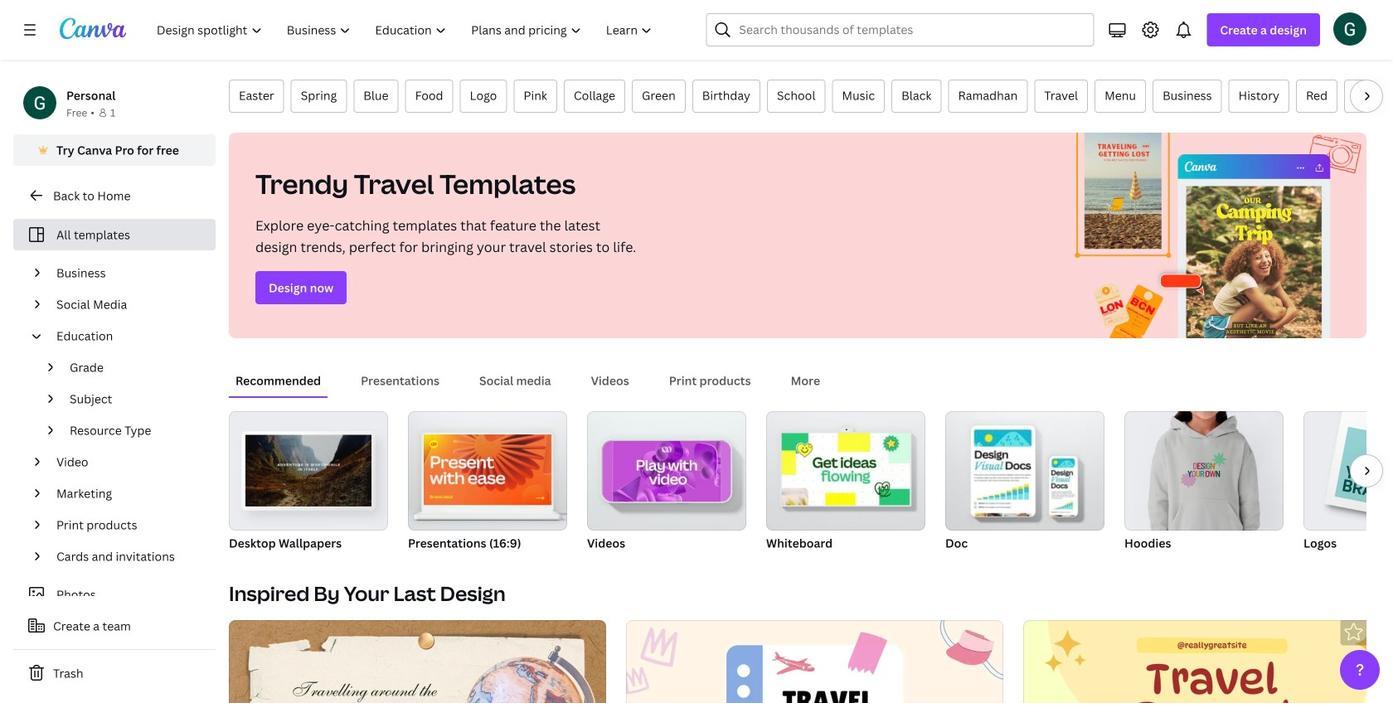 Task type: locate. For each thing, give the bounding box(es) containing it.
presentation (16:9) image
[[408, 412, 568, 531], [424, 435, 552, 505]]

doc image
[[946, 412, 1105, 531], [946, 412, 1105, 531]]

blue and orange travel journal illustrative presentation image
[[1024, 621, 1394, 704]]

desktop wallpaper image
[[229, 412, 388, 531], [246, 435, 372, 507]]

Search search field
[[740, 14, 1084, 46]]

hoodie image
[[1125, 412, 1284, 531], [1176, 446, 1234, 494]]

colorful illustration travel plan presentation image
[[627, 621, 1004, 704]]

whiteboard image
[[767, 412, 926, 531], [782, 433, 910, 506]]

None search field
[[706, 13, 1095, 46]]

video image
[[587, 412, 747, 531], [613, 441, 721, 502]]



Task type: vqa. For each thing, say whether or not it's contained in the screenshot.
the leftmost Paid plan icon
no



Task type: describe. For each thing, give the bounding box(es) containing it.
trendy travel templates image
[[1059, 133, 1367, 339]]

top level navigation element
[[146, 13, 667, 46]]

brown and beige scrapbook travel and tourism presentation image
[[229, 621, 607, 704]]

greg robinson image
[[1334, 12, 1367, 45]]

logo image
[[1304, 412, 1394, 531]]



